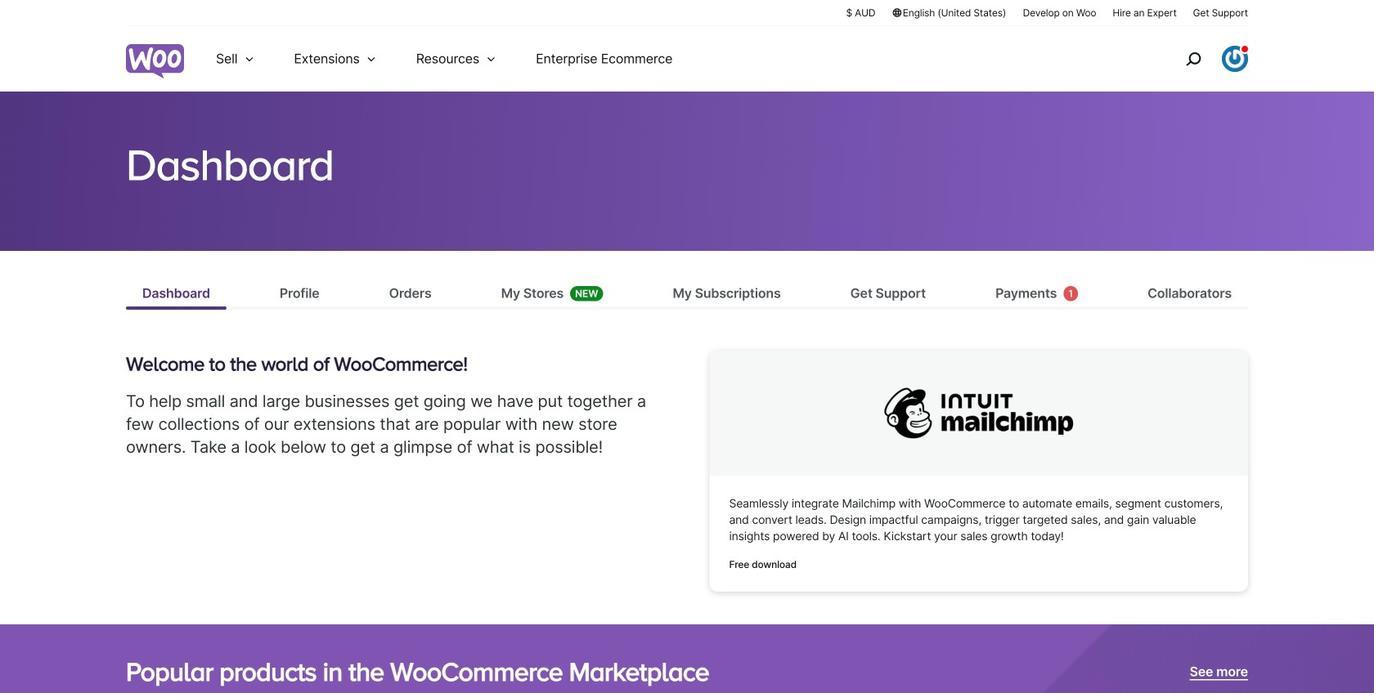 Task type: vqa. For each thing, say whether or not it's contained in the screenshot.
search "icon"
yes



Task type: locate. For each thing, give the bounding box(es) containing it.
service navigation menu element
[[1151, 32, 1248, 85]]

search image
[[1180, 46, 1207, 72]]



Task type: describe. For each thing, give the bounding box(es) containing it.
open account menu image
[[1222, 46, 1248, 72]]



